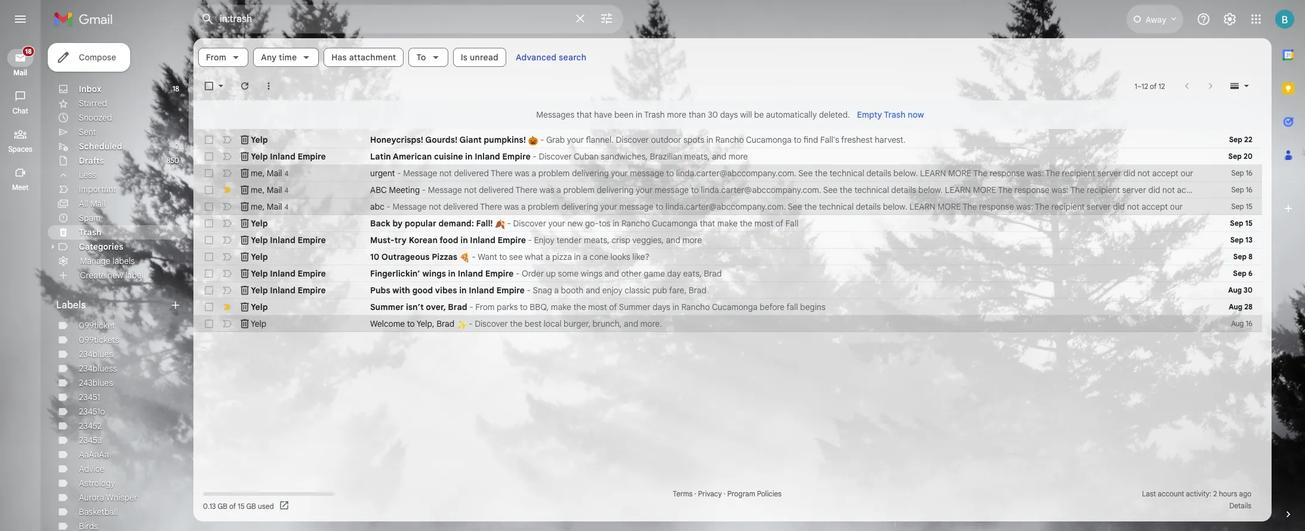 Task type: describe. For each thing, give the bounding box(es) containing it.
the left best
[[510, 318, 523, 329]]

learn for urgent - message not delivered there was a problem delivering your message to linda.carter@abccompany.com. see the technical details below. learn more the response was: the recipient server did not accept our
[[921, 168, 947, 179]]

delivering for abc
[[562, 201, 599, 212]]

enjoy
[[603, 285, 623, 296]]

mail for urgent
[[267, 168, 282, 178]]

more.
[[641, 318, 662, 329]]

10 row from the top
[[194, 282, 1263, 299]]

by
[[393, 218, 403, 229]]

has attachment
[[332, 52, 396, 63]]

in right tos at the top left of page
[[613, 218, 620, 229]]

850
[[166, 156, 179, 165]]

1 vertical spatial did
[[1149, 185, 1161, 195]]

1 vertical spatial our
[[1206, 185, 1219, 195]]

follow link to manage storage image
[[279, 500, 291, 512]]

deleted.
[[819, 109, 850, 120]]

a down 🎃 icon
[[532, 168, 537, 179]]

aaaaaa link
[[79, 449, 109, 460]]

other
[[621, 268, 642, 279]]

1 vertical spatial was
[[540, 185, 555, 195]]

1 vertical spatial accept
[[1178, 185, 1204, 195]]

aug 28
[[1230, 302, 1253, 311]]

2 · from the left
[[724, 489, 726, 498]]

technical for urgent - message not delivered there was a problem delivering your message to linda.carter@abccompany.com. see the technical details below. learn more the response was: the recipient server did not accept our
[[830, 168, 865, 179]]

brunch,
[[593, 318, 622, 329]]

footer containing terms
[[194, 488, 1263, 512]]

bbq,
[[530, 302, 549, 312]]

discover up enjoy
[[513, 218, 547, 229]]

snag
[[533, 285, 552, 296]]

abc meeting - message not delivered there was a problem delivering your message to linda.carter@abccompany.com. see the technical details below. learn more the response was: the recipient server did not accept our
[[370, 185, 1219, 195]]

1 vertical spatial was:
[[1052, 185, 1069, 195]]

is unread button
[[453, 48, 507, 67]]

Search in mail search field
[[194, 5, 624, 33]]

aurora whisper
[[79, 492, 137, 503]]

1 vertical spatial details
[[892, 185, 917, 195]]

me , mail 4 for urgent
[[251, 168, 289, 178]]

Search in mail text field
[[220, 13, 566, 25]]

1 vertical spatial there
[[516, 185, 538, 195]]

have
[[595, 109, 613, 120]]

all mail link
[[79, 198, 106, 209]]

sent
[[79, 127, 96, 137]]

3 trash image from the top
[[239, 217, 251, 229]]

, for urgent
[[263, 168, 265, 178]]

what
[[525, 251, 544, 262]]

23451 link
[[79, 392, 100, 403]]

1 · from the left
[[695, 489, 697, 498]]

2 sep 16 from the top
[[1232, 185, 1253, 194]]

problem for abc
[[528, 201, 559, 212]]

brad left ✨ image
[[437, 318, 455, 329]]

meet heading
[[0, 183, 41, 192]]

linda.carter@abccompany.com. for urgent
[[677, 168, 797, 179]]

pub
[[653, 285, 668, 296]]

0 vertical spatial cucamonga
[[746, 134, 792, 145]]

in right food
[[461, 235, 468, 246]]

giant
[[460, 134, 482, 145]]

labels
[[56, 299, 86, 311]]

main menu image
[[13, 12, 27, 26]]

discover down parks
[[475, 318, 508, 329]]

2 vertical spatial rancho
[[682, 302, 710, 312]]

was: for urgent - message not delivered there was a problem delivering your message to linda.carter@abccompany.com. see the technical details below. learn more the response was: the recipient server did not accept our
[[1027, 168, 1044, 179]]

me , mail 4 for abc
[[251, 201, 289, 212]]

7 yelp from the top
[[251, 285, 268, 296]]

7 row from the top
[[194, 232, 1263, 249]]

trash image for abc
[[239, 184, 251, 196]]

1 vertical spatial below.
[[919, 185, 943, 195]]

in down giant
[[465, 151, 473, 162]]

your right grab at left top
[[567, 134, 584, 145]]

sep for abc meeting
[[1232, 185, 1245, 194]]

1 vertical spatial that
[[700, 218, 716, 229]]

to button
[[409, 48, 448, 67]]

brad right eats,
[[704, 268, 722, 279]]

details for urgent - message not delivered there was a problem delivering your message to linda.carter@abccompany.com. see the technical details below. learn more the response was: the recipient server did not accept our
[[867, 168, 892, 179]]

1
[[1135, 82, 1138, 91]]

and left enjoy
[[586, 285, 600, 296]]

in right pizza
[[574, 251, 581, 262]]

terms
[[673, 489, 693, 498]]

delivered for urgent
[[454, 168, 489, 179]]

, for abc
[[263, 201, 265, 212]]

16 for message not delivered there was a problem delivering your message to linda.carter@abccompany.com. see the technical details below. learn more the response was: the recipient server did not accept our
[[1247, 185, 1253, 194]]

ago
[[1240, 489, 1252, 498]]

gmail image
[[54, 7, 119, 31]]

delivering for urgent
[[572, 168, 609, 179]]

1 horizontal spatial make
[[718, 218, 738, 229]]

mail heading
[[0, 68, 41, 78]]

sep for latin american cuisine in inland empire
[[1229, 152, 1242, 161]]

pumpkins!
[[484, 134, 526, 145]]

trash image for must-try korean food in inland empire
[[239, 234, 251, 246]]

messages
[[537, 109, 575, 120]]

the down freshest
[[840, 185, 853, 195]]

1 horizontal spatial meats,
[[685, 151, 710, 162]]

labels heading
[[56, 299, 170, 311]]

mail inside heading
[[13, 68, 27, 77]]

aurora whisper link
[[79, 492, 137, 503]]

1 vertical spatial learn
[[946, 185, 971, 195]]

1 vertical spatial message
[[655, 185, 689, 195]]

and right veggies,
[[666, 235, 681, 246]]

accept for urgent - message not delivered there was a problem delivering your message to linda.carter@abccompany.com. see the technical details below. learn more the response was: the recipient server did not accept our
[[1153, 168, 1179, 179]]

program policies link
[[728, 489, 782, 498]]

your down latin american cuisine in inland empire - discover cuban sandwiches, brazilian meats, and more ͏ ͏ ͏ ͏ ͏ ͏ ͏ ͏ ͏ ͏ ͏ ͏ ͏ ͏ ͏ ͏ ͏ ͏ ͏ ͏ ͏ ͏ ͏ ͏ ͏ ͏ ͏ ͏ ͏ ͏ ͏ ͏ ͏ ͏ ͏ ͏ ͏ ͏ ͏ ͏ ͏ ͏ ͏ ͏ ͏ ͏ ͏ ͏ ͏ ͏ ͏ ͏ ͏ ͏ ͏ ͏ ͏ ͏ ͏ ͏ ͏ ͏ ͏ ͏ ͏ ͏ ͏ ͏ ͏ ͏ ͏ ͏ ͏ ͏
[[636, 185, 653, 195]]

create new label link
[[80, 270, 144, 281]]

sep for 10 outrageous pizzas
[[1234, 252, 1247, 261]]

categories link
[[79, 241, 123, 252]]

meeting
[[389, 185, 420, 195]]

- left enjoy
[[528, 235, 532, 246]]

eats,
[[684, 268, 702, 279]]

more image
[[263, 80, 275, 92]]

support image
[[1197, 12, 1211, 26]]

1 vertical spatial days
[[653, 302, 671, 312]]

message for urgent
[[630, 168, 665, 179]]

food
[[440, 235, 459, 246]]

0 vertical spatial rancho
[[716, 134, 744, 145]]

snoozed
[[79, 112, 112, 123]]

day
[[668, 268, 681, 279]]

1 vertical spatial cucamonga
[[652, 218, 698, 229]]

6 yelp from the top
[[251, 268, 268, 279]]

1 vertical spatial 30
[[1244, 286, 1253, 295]]

of right "1"
[[1151, 82, 1157, 91]]

is unread
[[461, 52, 499, 63]]

fall!
[[476, 218, 493, 229]]

meet
[[12, 183, 29, 192]]

1 12 of 12
[[1135, 82, 1166, 91]]

there for urgent
[[491, 168, 513, 179]]

8
[[1249, 252, 1253, 261]]

welcome to yelp, brad
[[370, 318, 457, 329]]

chat heading
[[0, 106, 41, 116]]

message for urgent
[[403, 168, 437, 179]]

- right meeting
[[422, 185, 426, 195]]

1 horizontal spatial trash
[[644, 109, 665, 120]]

a right snag
[[555, 285, 559, 296]]

trash image for summer isn't over, brad
[[239, 301, 251, 313]]

message for abc
[[620, 201, 654, 212]]

spaces heading
[[0, 145, 41, 154]]

1 vertical spatial linda.carter@abccompany.com.
[[701, 185, 822, 195]]

a left the cone
[[583, 251, 588, 262]]

- right the urgent
[[397, 168, 401, 179]]

discover down grab at left top
[[539, 151, 572, 162]]

1 horizontal spatial most
[[755, 218, 774, 229]]

0 vertical spatial more
[[667, 109, 687, 120]]

22
[[1245, 135, 1253, 144]]

1 12 from the left
[[1142, 82, 1149, 91]]

- left snag
[[527, 285, 531, 296]]

2 summer from the left
[[619, 302, 651, 312]]

sep 15 for message not delivered there was a problem delivering your message to linda.carter@abccompany.com. see the technical details below. learn more the response was: the recipient server did not accept our
[[1232, 202, 1253, 211]]

order
[[522, 268, 544, 279]]

like?
[[633, 251, 650, 262]]

- right ✨ image
[[469, 318, 473, 329]]

mail for abc meeting
[[267, 184, 282, 195]]

6
[[1249, 269, 1253, 278]]

3 row from the top
[[194, 165, 1263, 182]]

- want to see what a pizza in a cone looks like? ͏ ͏ ͏ ͏ ͏ ͏ ͏ ͏ ͏ ͏͏ ͏ ͏ ͏ ͏ ͏͏ ͏ ͏ ͏ ͏ ͏ ͏ ͏ ͏ ͏ ͏͏ ͏ ͏ ͏ ͏ ͏ ͏ ͏ ͏ ͏ ͏͏ ͏ ͏ ͏ ͏ ͏ ͏ ͏ ͏ ͏ ͏͏ ͏ ͏ ͏ ͏ ͏ ͏ ͏ ͏ ͏ ͏ ͏ ͏ ͏ ͏ ͏ ͏ ͏ ͏ ͏ ͏ ͏ ͏ ͏ ͏ ͏ ͏ ͏͏ ͏ ͏
[[470, 251, 808, 262]]

🍕 image
[[460, 253, 470, 263]]

16 for discover the best local burger, brunch, and more. ͏ ͏ ͏ ͏ ͏ ͏ ͏ ͏ ͏ ͏ ͏ ͏ ͏ ͏ ͏ ͏ ͏ ͏ ͏ ͏ ͏ ͏ ͏ ͏ ͏ ͏ ͏ ͏ ͏ ͏ ͏ ͏ ͏ ͏ ͏ ͏ ͏ ͏ ͏ ͏ ͏ ͏ ͏ ͏ ͏ ͏ ͏ ͏ ͏ ͏ ͏ ͏ ͏ ͏ ͏ ͏ ͏ ͏ ͏ ͏ ͏ ͏ ͏ ͏ ͏ ͏ ͏ ͏ ͏ ͏ ͏ ͏ ͏ ͏
[[1247, 319, 1253, 328]]

15 inside footer
[[238, 502, 245, 510]]

was: for abc - message not delivered there was a problem delivering your message to linda.carter@abccompany.com. see the technical details below. learn more the response was: the recipient server did not accept our
[[1017, 201, 1034, 212]]

1 horizontal spatial from
[[476, 302, 495, 312]]

to left bbq,
[[520, 302, 528, 312]]

details
[[1230, 501, 1252, 510]]

our for urgent - message not delivered there was a problem delivering your message to linda.carter@abccompany.com. see the technical details below. learn more the response was: the recipient server did not accept our
[[1181, 168, 1194, 179]]

5 yelp from the top
[[251, 251, 268, 262]]

4 row from the top
[[194, 182, 1263, 198]]

0 horizontal spatial trash
[[79, 227, 102, 238]]

advice link
[[79, 464, 104, 474]]

of left fall͏
[[776, 218, 784, 229]]

your down sandwiches,
[[611, 168, 628, 179]]

learn for abc - message not delivered there was a problem delivering your message to linda.carter@abccompany.com. see the technical details below. learn more the response was: the recipient server did not accept our
[[910, 201, 936, 212]]

2 vertical spatial more
[[683, 235, 702, 246]]

manage
[[80, 256, 110, 266]]

of down enjoy
[[610, 302, 617, 312]]

cuisine
[[434, 151, 463, 162]]

sep for must-try korean food in inland empire
[[1231, 235, 1244, 244]]

in right vibes
[[459, 285, 467, 296]]

1 vertical spatial message
[[428, 185, 462, 195]]

1 vertical spatial 18
[[173, 84, 179, 93]]

any time button
[[253, 48, 319, 67]]

there for abc
[[480, 201, 502, 212]]

fare,
[[670, 285, 687, 296]]

- right abc
[[387, 201, 391, 212]]

below. for urgent - message not delivered there was a problem delivering your message to linda.carter@abccompany.com. see the technical details below. learn more the response was: the recipient server did not accept our
[[894, 168, 919, 179]]

- left order
[[516, 268, 520, 279]]

terms · privacy · program policies
[[673, 489, 782, 498]]

0 vertical spatial 18
[[25, 47, 32, 56]]

8 row from the top
[[194, 249, 1263, 265]]

astrology
[[79, 478, 115, 489]]

fall's
[[821, 134, 840, 145]]

234bluess link
[[79, 363, 117, 374]]

sep for back by popular demand: fall!
[[1231, 219, 1244, 228]]

manage labels link
[[80, 256, 135, 266]]

brad down eats,
[[689, 285, 707, 296]]

advanced
[[516, 52, 557, 63]]

- grab your flannel. discover outdoor spots in rancho cucamonga to find fall's freshest harvest.͏ ͏ ͏ ͏ ͏ ͏͏ ͏ ͏ ͏ ͏ ͏͏ ͏ ͏ ͏ ͏ ͏͏ ͏ ͏ ͏ ͏ ͏͏ ͏ ͏ ͏ ͏ ͏͏ ͏ ͏ ͏ ͏ ͏͏ ͏ ͏ ͏ ͏ ͏͏ ͏ ͏ ͏ ͏ ͏͏ ͏ ͏ ͏ ͏ ͏͏ ͏
[[538, 134, 1005, 145]]

and up enjoy
[[605, 268, 619, 279]]

is
[[461, 52, 468, 63]]

was for urgent
[[515, 168, 530, 179]]

details for abc - message not delivered there was a problem delivering your message to linda.carter@abccompany.com. see the technical details below. learn more the response was: the recipient server did not accept our
[[856, 201, 881, 212]]

0 horizontal spatial make
[[551, 302, 572, 312]]

0 horizontal spatial 2
[[175, 142, 179, 151]]

to left yelp,
[[407, 318, 415, 329]]

23451o
[[79, 406, 105, 417]]

has
[[332, 52, 347, 63]]

1 vertical spatial technical
[[855, 185, 890, 195]]

1 16 from the top
[[1247, 168, 1253, 177]]

1 horizontal spatial days
[[721, 109, 738, 120]]

the down abc meeting - message not delivered there was a problem delivering your message to linda.carter@abccompany.com. see the technical details below. learn more the response was: the recipient server did not accept our on the top of the page
[[805, 201, 817, 212]]

1 vertical spatial meats,
[[584, 235, 610, 246]]

our for abc - message not delivered there was a problem delivering your message to linda.carter@abccompany.com. see the technical details below. learn more the response was: the recipient server did not accept our
[[1171, 201, 1183, 212]]

- right 🍂 image
[[507, 218, 511, 229]]

1 vertical spatial delivered
[[479, 185, 514, 195]]

243blues link
[[79, 378, 113, 388]]

tender
[[557, 235, 582, 246]]

advanced search options image
[[595, 7, 619, 30]]

messages that have been in trash more than 30 days will be automatically deleted.
[[537, 109, 850, 120]]

discover up latin american cuisine in inland empire - discover cuban sandwiches, brazilian meats, and more ͏ ͏ ͏ ͏ ͏ ͏ ͏ ͏ ͏ ͏ ͏ ͏ ͏ ͏ ͏ ͏ ͏ ͏ ͏ ͏ ͏ ͏ ͏ ͏ ͏ ͏ ͏ ͏ ͏ ͏ ͏ ͏ ͏ ͏ ͏ ͏ ͏ ͏ ͏ ͏ ͏ ͏ ͏ ͏ ͏ ͏ ͏ ͏ ͏ ͏ ͏ ͏ ͏ ͏ ͏ ͏ ͏ ͏ ͏ ͏ ͏ ͏ ͏ ͏ ͏ ͏ ͏ ͏ ͏ ͏ ͏ ͏ ͏ ͏
[[616, 134, 649, 145]]

- right 🍕 "image"
[[472, 251, 476, 262]]

freshest
[[842, 134, 873, 145]]

trash image for welcome to yelp, brad
[[239, 318, 251, 330]]

details link
[[1230, 501, 1252, 510]]

and down messages that have been in trash more than 30 days will be automatically deleted.
[[712, 151, 727, 162]]

brad up ✨ image
[[448, 302, 468, 312]]

yelp inland empire for must-try korean food in inland empire
[[251, 235, 326, 246]]

1 gb from the left
[[218, 502, 228, 510]]

search in mail image
[[197, 8, 219, 30]]

server for urgent - message not delivered there was a problem delivering your message to linda.carter@abccompany.com. see the technical details below. learn more the response was: the recipient server did not accept our
[[1098, 168, 1122, 179]]

must-
[[370, 235, 395, 246]]

booth
[[561, 285, 584, 296]]

your up the tender
[[549, 218, 566, 229]]

spots
[[684, 134, 705, 145]]

pizza
[[553, 251, 572, 262]]

new for label
[[108, 270, 123, 281]]

abc
[[370, 201, 385, 212]]

last account activity: 2 hours ago details
[[1143, 489, 1252, 510]]

a up see
[[521, 201, 526, 212]]

099ticket
[[79, 320, 115, 331]]



Task type: vqa. For each thing, say whether or not it's contained in the screenshot.
did
yes



Task type: locate. For each thing, give the bounding box(es) containing it.
0 vertical spatial response
[[990, 168, 1025, 179]]

0 vertical spatial 15
[[1247, 202, 1253, 211]]

linda.carter@abccompany.com. down - grab your flannel. discover outdoor spots in rancho cucamonga to find fall's freshest harvest.͏ ͏ ͏ ͏ ͏ ͏͏ ͏ ͏ ͏ ͏ ͏͏ ͏ ͏ ͏ ͏ ͏͏ ͏ ͏ ͏ ͏ ͏͏ ͏ ͏ ͏ ͏ ͏͏ ͏ ͏ ͏ ͏ ͏͏ ͏ ͏ ͏ ͏ ͏͏ ͏ ͏ ͏ ͏ ͏͏ ͏ ͏ ͏ ͏ ͏͏ ͏
[[677, 168, 797, 179]]

1 trash image from the top
[[239, 134, 251, 146]]

meats, up the cone
[[584, 235, 610, 246]]

cuban
[[574, 151, 599, 162]]

see down fall's at the right of the page
[[824, 185, 838, 195]]

- down 🎃 icon
[[533, 151, 537, 162]]

0 horizontal spatial 12
[[1142, 82, 1149, 91]]

of inside footer
[[229, 502, 236, 510]]

8 yelp from the top
[[251, 302, 268, 312]]

grab
[[547, 134, 565, 145]]

0.13
[[203, 502, 216, 510]]

sep for fingerlickin' wings in inland empire
[[1234, 269, 1247, 278]]

aug for pubs with good vibes in inland empire - snag a booth and enjoy classic pub fare, brad ͏ ͏ ͏ ͏ ͏ ͏ ͏ ͏ ͏ ͏ ͏ ͏ ͏ ͏ ͏ ͏ ͏ ͏ ͏ ͏ ͏ ͏ ͏ ͏ ͏ ͏ ͏ ͏ ͏ ͏ ͏ ͏ ͏ ͏ ͏ ͏ ͏ ͏ ͏ ͏ ͏ ͏ ͏ ͏ ͏ ͏ ͏ ͏ ͏ ͏ ͏ ͏ ͏ ͏ ͏ ͏ ͏ ͏ ͏ ͏ ͏ ͏ ͏ ͏ ͏ ͏ ͏ ͏ ͏ ͏ ͏ ͏ ͏ ͏ ͏ ͏ ͏ ͏
[[1229, 286, 1243, 295]]

1 vertical spatial see
[[824, 185, 838, 195]]

discover
[[616, 134, 649, 145], [539, 151, 572, 162], [513, 218, 547, 229], [475, 318, 508, 329]]

see for urgent - message not delivered there was a problem delivering your message to linda.carter@abccompany.com. see the technical details below. learn more the response was: the recipient server did not accept our
[[799, 168, 813, 179]]

0.13 gb of 15 gb used
[[203, 502, 274, 510]]

time
[[279, 52, 297, 63]]

gb left used
[[246, 502, 256, 510]]

more down - grab your flannel. discover outdoor spots in rancho cucamonga to find fall's freshest harvest.͏ ͏ ͏ ͏ ͏ ͏͏ ͏ ͏ ͏ ͏ ͏͏ ͏ ͏ ͏ ͏ ͏͏ ͏ ͏ ͏ ͏ ͏͏ ͏ ͏ ͏ ͏ ͏͏ ͏ ͏ ͏ ͏ ͏͏ ͏ ͏ ͏ ͏ ͏͏ ͏ ͏ ͏ ͏ ͏͏ ͏ ͏ ͏ ͏ ͏͏ ͏
[[729, 151, 748, 162]]

urgent - message not delivered there was a problem delivering your message to linda.carter@abccompany.com. see the technical details below. learn more the response was: the recipient server did not accept our
[[370, 168, 1194, 179]]

harvest.͏
[[875, 134, 906, 145]]

sep 22
[[1230, 135, 1253, 144]]

trash
[[644, 109, 665, 120], [884, 109, 906, 120], [79, 227, 102, 238]]

0 vertical spatial that
[[577, 109, 592, 120]]

clear search image
[[569, 7, 593, 30]]

find
[[804, 134, 819, 145]]

summer isn't over, brad - from parks to bbq, make the most of summer days in rancho cucamonga before fall begins͏ ͏ ͏ ͏ ͏ ͏͏ ͏ ͏ ͏ ͏ ͏͏ ͏ ͏ ͏ ͏ ͏͏ ͏ ͏ ͏ ͏ ͏͏ ͏ ͏ ͏ ͏ ͏͏ ͏ ͏ ͏ ͏ ͏͏ ͏ ͏ ͏ ͏ ͏͏ ͏ ͏ ͏ ͏ ͏͏ ͏ ͏ ͏ ͏ ͏͏ ͏ ͏ ͏ ͏ ͏͏ ͏ ͏
[[370, 302, 937, 312]]

aug up aug 28
[[1229, 286, 1243, 295]]

main content
[[194, 38, 1272, 522]]

, for abc meeting
[[263, 184, 265, 195]]

most up brunch,
[[588, 302, 607, 312]]

2 vertical spatial more
[[938, 201, 961, 212]]

empty trash now button
[[853, 104, 929, 125]]

new inside manage labels create new label
[[108, 270, 123, 281]]

your up tos at the top left of page
[[601, 201, 618, 212]]

rancho down fare,
[[682, 302, 710, 312]]

attachment
[[349, 52, 396, 63]]

0 vertical spatial most
[[755, 218, 774, 229]]

begins͏
[[801, 302, 826, 312]]

problem down grab at left top
[[539, 168, 570, 179]]

a right what on the left of the page
[[546, 251, 550, 262]]

yelp inland empire for pubs with good vibes in inland empire
[[251, 285, 326, 296]]

15 for message not delivered there was a problem delivering your message to linda.carter@abccompany.com. see the technical details below. learn more the response was: the recipient server did not accept our
[[1247, 202, 1253, 211]]

yelp inland empire for fingerlickin' wings in inland empire
[[251, 268, 326, 279]]

1 row from the top
[[194, 131, 1263, 148]]

game
[[644, 268, 665, 279]]

3 yelp inland empire from the top
[[251, 268, 326, 279]]

2 vertical spatial linda.carter@abccompany.com.
[[666, 201, 786, 212]]

1 4 from the top
[[285, 169, 289, 178]]

11 row from the top
[[194, 299, 1263, 315]]

rancho
[[716, 134, 744, 145], [622, 218, 650, 229], [682, 302, 710, 312]]

to left see
[[500, 251, 507, 262]]

chat
[[13, 106, 28, 115]]

1 yelp inland empire from the top
[[251, 151, 326, 162]]

1 vertical spatial me
[[251, 184, 263, 195]]

2 vertical spatial cucamonga
[[712, 302, 758, 312]]

meats, down spots
[[685, 151, 710, 162]]

burger,
[[564, 318, 591, 329]]

learn
[[921, 168, 947, 179], [946, 185, 971, 195], [910, 201, 936, 212]]

problem for urgent
[[539, 168, 570, 179]]

1 me from the top
[[251, 168, 263, 178]]

099tickets
[[79, 335, 119, 345]]

2 row from the top
[[194, 148, 1263, 165]]

has attachment button
[[324, 48, 404, 67]]

10
[[370, 251, 380, 262]]

30
[[708, 109, 718, 120], [1244, 286, 1253, 295]]

gourds!
[[426, 134, 458, 145]]

0 vertical spatial me , mail 4
[[251, 168, 289, 178]]

· right terms
[[695, 489, 697, 498]]

was down 🎃 icon
[[515, 168, 530, 179]]

aug for summer isn't over, brad - from parks to bbq, make the most of summer days in rancho cucamonga before fall begins͏ ͏ ͏ ͏ ͏ ͏͏ ͏ ͏ ͏ ͏ ͏͏ ͏ ͏ ͏ ͏ ͏͏ ͏ ͏ ͏ ͏ ͏͏ ͏ ͏ ͏ ͏ ͏͏ ͏ ͏ ͏ ͏ ͏͏ ͏ ͏ ͏ ͏ ͏͏ ͏ ͏ ͏ ͏ ͏͏ ͏ ͏ ͏ ͏ ͏͏ ͏ ͏ ͏ ͏ ͏͏ ͏ ͏
[[1230, 302, 1243, 311]]

empty
[[857, 109, 883, 120]]

server for abc - message not delivered there was a problem delivering your message to linda.carter@abccompany.com. see the technical details below. learn more the response was: the recipient server did not accept our
[[1087, 201, 1111, 212]]

3 16 from the top
[[1247, 319, 1253, 328]]

response for urgent - message not delivered there was a problem delivering your message to linda.carter@abccompany.com. see the technical details below. learn more the response was: the recipient server did not accept our
[[990, 168, 1025, 179]]

more left than
[[667, 109, 687, 120]]

0 vertical spatial days
[[721, 109, 738, 120]]

🍂 image
[[495, 219, 505, 229]]

✨ image
[[457, 320, 467, 330]]

tos
[[599, 218, 611, 229]]

1 vertical spatial sep 16
[[1232, 185, 1253, 194]]

3 me , mail 4 from the top
[[251, 201, 289, 212]]

0 vertical spatial was:
[[1027, 168, 1044, 179]]

- right over,
[[470, 302, 474, 312]]

make up local
[[551, 302, 572, 312]]

8 trash image from the top
[[239, 318, 251, 330]]

0 vertical spatial delivered
[[454, 168, 489, 179]]

2 me , mail 4 from the top
[[251, 184, 289, 195]]

1 trash image from the top
[[239, 151, 251, 162]]

cucamonga
[[746, 134, 792, 145], [652, 218, 698, 229], [712, 302, 758, 312]]

labels
[[113, 256, 135, 266]]

message up veggies,
[[620, 201, 654, 212]]

there down 🎃 icon
[[516, 185, 538, 195]]

sep 8
[[1234, 252, 1253, 261]]

row
[[194, 131, 1263, 148], [194, 148, 1263, 165], [194, 165, 1263, 182], [194, 182, 1263, 198], [194, 198, 1263, 215], [194, 215, 1263, 232], [194, 232, 1263, 249], [194, 249, 1263, 265], [194, 265, 1263, 282], [194, 282, 1263, 299], [194, 299, 1263, 315], [194, 315, 1263, 332]]

0 vertical spatial see
[[799, 168, 813, 179]]

spam
[[79, 213, 101, 223]]

from left parks
[[476, 302, 495, 312]]

·
[[695, 489, 697, 498], [724, 489, 726, 498]]

drafts
[[79, 155, 104, 166]]

2 vertical spatial problem
[[528, 201, 559, 212]]

4 yelp from the top
[[251, 235, 268, 246]]

0 horizontal spatial rancho
[[622, 218, 650, 229]]

,
[[263, 168, 265, 178], [263, 184, 265, 195], [263, 201, 265, 212]]

delivered up 🍂 image
[[479, 185, 514, 195]]

1 horizontal spatial 12
[[1159, 82, 1166, 91]]

trash image
[[239, 134, 251, 146], [239, 167, 251, 179], [239, 201, 251, 213], [239, 234, 251, 246], [239, 251, 251, 263], [239, 268, 251, 280], [239, 301, 251, 313], [239, 318, 251, 330]]

delivered
[[454, 168, 489, 179], [479, 185, 514, 195], [444, 201, 479, 212]]

new down manage labels "link"
[[108, 270, 123, 281]]

see down abc meeting - message not delivered there was a problem delivering your message to linda.carter@abccompany.com. see the technical details below. learn more the response was: the recipient server did not accept our on the top of the page
[[788, 201, 803, 212]]

to up veggies,
[[656, 201, 664, 212]]

0 horizontal spatial 30
[[708, 109, 718, 120]]

0 horizontal spatial gb
[[218, 502, 228, 510]]

basketball
[[79, 507, 118, 517]]

toggle split pane mode image
[[1229, 80, 1241, 92]]

trash image for 10 outrageous pizzas
[[239, 251, 251, 263]]

0 horizontal spatial 18
[[25, 47, 32, 56]]

vibes
[[435, 285, 457, 296]]

did for abc - message not delivered there was a problem delivering your message to linda.carter@abccompany.com. see the technical details below. learn more the response was: the recipient server did not accept our
[[1114, 201, 1126, 212]]

234blues
[[79, 349, 113, 360]]

4 trash image from the top
[[239, 284, 251, 296]]

delivering up go-
[[562, 201, 599, 212]]

2 12 from the left
[[1159, 82, 1166, 91]]

me for abc
[[251, 184, 263, 195]]

a down grab at left top
[[557, 185, 561, 195]]

whisper
[[106, 492, 137, 503]]

trash image for fingerlickin' wings in inland empire
[[239, 268, 251, 280]]

message down meeting
[[393, 201, 427, 212]]

latin
[[370, 151, 391, 162]]

more
[[667, 109, 687, 120], [729, 151, 748, 162], [683, 235, 702, 246]]

2 vertical spatial server
[[1087, 201, 1111, 212]]

2 vertical spatial response
[[980, 201, 1015, 212]]

in down fare,
[[673, 302, 680, 312]]

delivered up demand: at top left
[[444, 201, 479, 212]]

2 4 from the top
[[285, 185, 289, 194]]

None checkbox
[[203, 134, 215, 146], [203, 151, 215, 162], [203, 184, 215, 196], [203, 234, 215, 246], [203, 284, 215, 296], [203, 301, 215, 313], [203, 318, 215, 330], [203, 134, 215, 146], [203, 151, 215, 162], [203, 184, 215, 196], [203, 234, 215, 246], [203, 284, 215, 296], [203, 301, 215, 313], [203, 318, 215, 330]]

2 gb from the left
[[246, 502, 256, 510]]

below. for abc - message not delivered there was a problem delivering your message to linda.carter@abccompany.com. see the technical details below. learn more the response was: the recipient server did not accept our
[[883, 201, 908, 212]]

2 me from the top
[[251, 184, 263, 195]]

2 vertical spatial aug
[[1232, 319, 1245, 328]]

did for urgent - message not delivered there was a problem delivering your message to linda.carter@abccompany.com. see the technical details below. learn more the response was: the recipient server did not accept our
[[1124, 168, 1136, 179]]

there down pumpkins!
[[491, 168, 513, 179]]

mail for abc
[[267, 201, 282, 212]]

crisp
[[612, 235, 631, 246]]

gb
[[218, 502, 228, 510], [246, 502, 256, 510]]

1 vertical spatial ,
[[263, 184, 265, 195]]

that left have
[[577, 109, 592, 120]]

28
[[1245, 302, 1253, 311]]

0 horizontal spatial that
[[577, 109, 592, 120]]

2 vertical spatial was
[[504, 201, 519, 212]]

15 for discover your new go-tos in rancho cucamonga that make the most of fall͏ ͏ ͏ ͏ ͏ ͏͏ ͏ ͏ ͏ ͏ ͏͏ ͏ ͏ ͏ ͏ ͏͏ ͏ ͏ ͏ ͏ ͏͏ ͏ ͏ ͏ ͏ ͏͏ ͏ ͏ ͏ ͏ ͏͏ ͏ ͏ ͏ ͏ ͏͏ ͏ ͏ ͏ ͏ ͏͏ ͏ ͏ ͏ ͏ ͏͏ ͏ ͏ ͏ ͏ ͏͏ ͏ ͏ ͏ ͏ ͏͏ ͏ ͏ ͏ ͏
[[1246, 219, 1253, 228]]

0 horizontal spatial days
[[653, 302, 671, 312]]

2 vertical spatial learn
[[910, 201, 936, 212]]

7 trash image from the top
[[239, 301, 251, 313]]

2 vertical spatial technical
[[820, 201, 854, 212]]

yelp inland empire
[[251, 151, 326, 162], [251, 235, 326, 246], [251, 268, 326, 279], [251, 285, 326, 296]]

the up abc meeting - message not delivered there was a problem delivering your message to linda.carter@abccompany.com. see the technical details below. learn more the response was: the recipient server did not accept our on the top of the page
[[815, 168, 828, 179]]

2 yelp from the top
[[251, 151, 268, 162]]

1 vertical spatial recipient
[[1088, 185, 1121, 195]]

None checkbox
[[203, 80, 215, 92], [203, 167, 215, 179], [203, 201, 215, 213], [203, 217, 215, 229], [203, 251, 215, 263], [203, 268, 215, 280], [203, 80, 215, 92], [203, 167, 215, 179], [203, 201, 215, 213], [203, 217, 215, 229], [203, 251, 215, 263], [203, 268, 215, 280]]

12 row from the top
[[194, 315, 1263, 332]]

2 vertical spatial me
[[251, 201, 263, 212]]

3 yelp from the top
[[251, 218, 268, 229]]

more down - discover your new go-tos in rancho cucamonga that make the most of fall͏ ͏ ͏ ͏ ͏ ͏͏ ͏ ͏ ͏ ͏ ͏͏ ͏ ͏ ͏ ͏ ͏͏ ͏ ͏ ͏ ͏ ͏͏ ͏ ͏ ͏ ͏ ͏͏ ͏ ͏ ͏ ͏ ͏͏ ͏ ͏ ͏ ͏ ͏͏ ͏ ͏ ͏ ͏ ͏͏ ͏ ͏ ͏ ͏ ͏͏ ͏ ͏ ͏ ͏ ͏͏ ͏ ͏ ͏ ͏ ͏͏ ͏ ͏ ͏ ͏
[[683, 235, 702, 246]]

2 yelp inland empire from the top
[[251, 235, 326, 246]]

me for abc
[[251, 201, 263, 212]]

30 up the 28
[[1244, 286, 1253, 295]]

0 vertical spatial delivering
[[572, 168, 609, 179]]

gb right the 0.13 on the bottom left of page
[[218, 502, 228, 510]]

2 vertical spatial see
[[788, 201, 803, 212]]

categories
[[79, 241, 123, 252]]

refresh image
[[239, 80, 251, 92]]

compose button
[[48, 43, 131, 72]]

of
[[1151, 82, 1157, 91], [776, 218, 784, 229], [610, 302, 617, 312], [229, 502, 236, 510]]

1 horizontal spatial 18
[[173, 84, 179, 93]]

will
[[741, 109, 753, 120]]

0 vertical spatial make
[[718, 218, 738, 229]]

3 trash image from the top
[[239, 201, 251, 213]]

problem down 'cuban'
[[564, 185, 595, 195]]

2 vertical spatial accept
[[1142, 201, 1169, 212]]

to down brazilian
[[667, 168, 674, 179]]

30 right than
[[708, 109, 718, 120]]

back
[[370, 218, 391, 229]]

4 for urgent - message not delivered there was a problem delivering your message to linda.carter@abccompany.com. see the technical details below. learn more the response was: the recipient server did not accept our
[[285, 169, 289, 178]]

new for go-
[[568, 218, 583, 229]]

0 vertical spatial 30
[[708, 109, 718, 120]]

1 vertical spatial delivering
[[597, 185, 634, 195]]

that up eats,
[[700, 218, 716, 229]]

meats,
[[685, 151, 710, 162], [584, 235, 610, 246]]

6 row from the top
[[194, 215, 1263, 232]]

message down american
[[403, 168, 437, 179]]

was up enjoy
[[540, 185, 555, 195]]

summer up welcome at the bottom of the page
[[370, 302, 404, 312]]

0 vertical spatial 16
[[1247, 168, 1253, 177]]

1 horizontal spatial 2
[[1214, 489, 1218, 498]]

of right the 0.13 on the bottom left of page
[[229, 502, 236, 510]]

sep 15 for discover your new go-tos in rancho cucamonga that make the most of fall͏ ͏ ͏ ͏ ͏ ͏͏ ͏ ͏ ͏ ͏ ͏͏ ͏ ͏ ͏ ͏ ͏͏ ͏ ͏ ͏ ͏ ͏͏ ͏ ͏ ͏ ͏ ͏͏ ͏ ͏ ͏ ͏ ͏͏ ͏ ͏ ͏ ͏ ͏͏ ͏ ͏ ͏ ͏ ͏͏ ͏ ͏ ͏ ͏ ͏͏ ͏ ͏ ͏ ͏ ͏͏ ͏ ͏ ͏ ͏ ͏͏ ͏ ͏ ͏ ͏
[[1231, 219, 1253, 228]]

problem up enjoy
[[528, 201, 559, 212]]

local
[[544, 318, 562, 329]]

trash image for urgent
[[239, 167, 251, 179]]

2 vertical spatial was:
[[1017, 201, 1034, 212]]

0 vertical spatial sep 16
[[1232, 168, 1253, 177]]

advice
[[79, 464, 104, 474]]

sep for abc
[[1232, 202, 1245, 211]]

2 trash image from the top
[[239, 184, 251, 196]]

the up burger,
[[574, 302, 586, 312]]

accept for abc - message not delivered there was a problem delivering your message to linda.carter@abccompany.com. see the technical details below. learn more the response was: the recipient server did not accept our
[[1142, 201, 1169, 212]]

veggies,
[[633, 235, 664, 246]]

summer
[[370, 302, 404, 312], [619, 302, 651, 312]]

terms link
[[673, 489, 693, 498]]

5 row from the top
[[194, 198, 1263, 215]]

2 trash image from the top
[[239, 167, 251, 179]]

2 wings from the left
[[581, 268, 603, 279]]

compose
[[79, 52, 116, 63]]

see
[[799, 168, 813, 179], [824, 185, 838, 195], [788, 201, 803, 212]]

scheduled
[[79, 141, 122, 152]]

🎃 image
[[528, 136, 538, 146]]

0 vertical spatial new
[[568, 218, 583, 229]]

navigation
[[0, 38, 42, 531]]

aug 30
[[1229, 286, 1253, 295]]

0 vertical spatial message
[[403, 168, 437, 179]]

23451o link
[[79, 406, 105, 417]]

aug down aug 28
[[1232, 319, 1245, 328]]

any
[[261, 52, 277, 63]]

yelp inland empire for latin american cuisine in inland empire
[[251, 151, 326, 162]]

1 vertical spatial most
[[588, 302, 607, 312]]

tab list
[[1272, 38, 1306, 488]]

linda.carter@abccompany.com. up - discover your new go-tos in rancho cucamonga that make the most of fall͏ ͏ ͏ ͏ ͏ ͏͏ ͏ ͏ ͏ ͏ ͏͏ ͏ ͏ ͏ ͏ ͏͏ ͏ ͏ ͏ ͏ ͏͏ ͏ ͏ ͏ ͏ ͏͏ ͏ ͏ ͏ ͏ ͏͏ ͏ ͏ ͏ ͏ ͏͏ ͏ ͏ ͏ ͏ ͏͏ ͏ ͏ ͏ ͏ ͏͏ ͏ ͏ ͏ ͏ ͏͏ ͏ ͏ ͏ ͏ ͏͏ ͏ ͏ ͏ ͏
[[666, 201, 786, 212]]

to left find
[[794, 134, 802, 145]]

1 , from the top
[[263, 168, 265, 178]]

1 vertical spatial from
[[476, 302, 495, 312]]

to up - discover your new go-tos in rancho cucamonga that make the most of fall͏ ͏ ͏ ͏ ͏ ͏͏ ͏ ͏ ͏ ͏ ͏͏ ͏ ͏ ͏ ͏ ͏͏ ͏ ͏ ͏ ͏ ͏͏ ͏ ͏ ͏ ͏ ͏͏ ͏ ͏ ͏ ͏ ͏͏ ͏ ͏ ͏ ͏ ͏͏ ͏ ͏ ͏ ͏ ͏͏ ͏ ͏ ͏ ͏ ͏͏ ͏ ͏ ͏ ͏ ͏͏ ͏ ͏ ͏ ͏ ͏͏ ͏ ͏ ͏ ͏
[[691, 185, 699, 195]]

was for abc
[[504, 201, 519, 212]]

trash image for latin
[[239, 151, 251, 162]]

1 vertical spatial rancho
[[622, 218, 650, 229]]

activity:
[[1187, 489, 1212, 498]]

was up 🍂 image
[[504, 201, 519, 212]]

1 horizontal spatial summer
[[619, 302, 651, 312]]

1 me , mail 4 from the top
[[251, 168, 289, 178]]

0 horizontal spatial most
[[588, 302, 607, 312]]

be
[[755, 109, 764, 120]]

wings down the cone
[[581, 268, 603, 279]]

more
[[949, 168, 972, 179], [974, 185, 997, 195], [938, 201, 961, 212]]

2 vertical spatial did
[[1114, 201, 1126, 212]]

in right been
[[636, 109, 643, 120]]

recipient for abc - message not delivered there was a problem delivering your message to linda.carter@abccompany.com. see the technical details below. learn more the response was: the recipient server did not accept our
[[1052, 201, 1085, 212]]

0 vertical spatial server
[[1098, 168, 1122, 179]]

1 yelp from the top
[[251, 134, 268, 145]]

0 vertical spatial me
[[251, 168, 263, 178]]

5 trash image from the top
[[239, 251, 251, 263]]

2 inside last account activity: 2 hours ago details
[[1214, 489, 1218, 498]]

0 vertical spatial accept
[[1153, 168, 1179, 179]]

not
[[440, 168, 452, 179], [1138, 168, 1151, 179], [464, 185, 477, 195], [1163, 185, 1176, 195], [429, 201, 442, 212], [1128, 201, 1140, 212]]

message for abc
[[393, 201, 427, 212]]

spaces
[[8, 145, 32, 154]]

starred
[[79, 98, 107, 109]]

2 vertical spatial 15
[[238, 502, 245, 510]]

and left "more." on the bottom of page
[[624, 318, 639, 329]]

settings image
[[1223, 12, 1238, 26]]

main content containing from
[[194, 38, 1272, 522]]

footer
[[194, 488, 1263, 512]]

trash image for honeycrisps! gourds! giant pumpkins!
[[239, 134, 251, 146]]

trash inside 'button'
[[884, 109, 906, 120]]

1 horizontal spatial new
[[568, 218, 583, 229]]

there up fall!
[[480, 201, 502, 212]]

cucamonga up veggies,
[[652, 218, 698, 229]]

than
[[689, 109, 706, 120]]

1 vertical spatial 16
[[1247, 185, 1253, 194]]

1 vertical spatial response
[[1015, 185, 1050, 195]]

some
[[558, 268, 579, 279]]

1 sep 16 from the top
[[1232, 168, 1253, 177]]

wings down pizzas
[[423, 268, 446, 279]]

2 horizontal spatial trash
[[884, 109, 906, 120]]

3 , from the top
[[263, 201, 265, 212]]

navigation containing mail
[[0, 38, 42, 531]]

4 trash image from the top
[[239, 234, 251, 246]]

2 16 from the top
[[1247, 185, 1253, 194]]

sep for honeycrisps! gourds! giant pumpkins!
[[1230, 135, 1243, 144]]

2 , from the top
[[263, 184, 265, 195]]

cucamonga left before
[[712, 302, 758, 312]]

days left will
[[721, 109, 738, 120]]

from inside dropdown button
[[206, 52, 227, 63]]

1 vertical spatial make
[[551, 302, 572, 312]]

honeycrisps! gourds! giant pumpkins!
[[370, 134, 528, 145]]

mail
[[13, 68, 27, 77], [267, 168, 282, 178], [267, 184, 282, 195], [90, 198, 106, 209], [267, 201, 282, 212]]

most down "abc - message not delivered there was a problem delivering your message to linda.carter@abccompany.com. see the technical details below. learn more the response was: the recipient server did not accept our"
[[755, 218, 774, 229]]

make down "abc - message not delivered there was a problem delivering your message to linda.carter@abccompany.com. see the technical details below. learn more the response was: the recipient server did not accept our"
[[718, 218, 738, 229]]

1 vertical spatial 2
[[1214, 489, 1218, 498]]

the down "abc - message not delivered there was a problem delivering your message to linda.carter@abccompany.com. see the technical details below. learn more the response was: the recipient server did not accept our"
[[740, 218, 753, 229]]

6 trash image from the top
[[239, 268, 251, 280]]

1 vertical spatial server
[[1123, 185, 1147, 195]]

1 horizontal spatial that
[[700, 218, 716, 229]]

0 vertical spatial 4
[[285, 169, 289, 178]]

0 vertical spatial was
[[515, 168, 530, 179]]

0 vertical spatial message
[[630, 168, 665, 179]]

0 vertical spatial from
[[206, 52, 227, 63]]

trash image for pubs
[[239, 284, 251, 296]]

technical for abc - message not delivered there was a problem delivering your message to linda.carter@abccompany.com. see the technical details below. learn more the response was: the recipient server did not accept our
[[820, 201, 854, 212]]

me , mail 4 for abc
[[251, 184, 289, 195]]

3 me from the top
[[251, 201, 263, 212]]

aaaaaa
[[79, 449, 109, 460]]

response for abc - message not delivered there was a problem delivering your message to linda.carter@abccompany.com. see the technical details below. learn more the response was: the recipient server did not accept our
[[980, 201, 1015, 212]]

1 vertical spatial more
[[729, 151, 748, 162]]

0 horizontal spatial summer
[[370, 302, 404, 312]]

1 horizontal spatial rancho
[[682, 302, 710, 312]]

1 vertical spatial problem
[[564, 185, 595, 195]]

1 summer from the left
[[370, 302, 404, 312]]

1 horizontal spatial ·
[[724, 489, 726, 498]]

recipient for urgent - message not delivered there was a problem delivering your message to linda.carter@abccompany.com. see the technical details below. learn more the response was: the recipient server did not accept our
[[1063, 168, 1096, 179]]

more for abc - message not delivered there was a problem delivering your message to linda.carter@abccompany.com. see the technical details below. learn more the response was: the recipient server did not accept our
[[938, 201, 961, 212]]

1 wings from the left
[[423, 268, 446, 279]]

trash down spam
[[79, 227, 102, 238]]

2 vertical spatial 4
[[285, 202, 289, 211]]

with
[[393, 285, 410, 296]]

fingerlickin'
[[370, 268, 420, 279]]

aurora
[[79, 492, 104, 503]]

best
[[525, 318, 542, 329]]

0 horizontal spatial new
[[108, 270, 123, 281]]

1 vertical spatial 15
[[1246, 219, 1253, 228]]

in right spots
[[707, 134, 714, 145]]

fall͏
[[786, 218, 799, 229]]

delivered down the cuisine
[[454, 168, 489, 179]]

linda.carter@abccompany.com. for abc
[[666, 201, 786, 212]]

4 for abc - message not delivered there was a problem delivering your message to linda.carter@abccompany.com. see the technical details below. learn more the response was: the recipient server did not accept our
[[285, 202, 289, 211]]

2 vertical spatial delivering
[[562, 201, 599, 212]]

problem
[[539, 168, 570, 179], [564, 185, 595, 195], [528, 201, 559, 212]]

in
[[636, 109, 643, 120], [707, 134, 714, 145], [465, 151, 473, 162], [613, 218, 620, 229], [461, 235, 468, 246], [574, 251, 581, 262], [448, 268, 456, 279], [459, 285, 467, 296], [673, 302, 680, 312]]

- right 🎃 icon
[[541, 134, 544, 145]]

1 vertical spatial me , mail 4
[[251, 184, 289, 195]]

0 vertical spatial technical
[[830, 168, 865, 179]]

sep 20
[[1229, 152, 1253, 161]]

0 vertical spatial more
[[949, 168, 972, 179]]

me for urgent
[[251, 168, 263, 178]]

trash image for abc
[[239, 201, 251, 213]]

2 up 850 at the top left of the page
[[175, 142, 179, 151]]

3 4 from the top
[[285, 202, 289, 211]]

yelp
[[251, 134, 268, 145], [251, 151, 268, 162], [251, 218, 268, 229], [251, 235, 268, 246], [251, 251, 268, 262], [251, 268, 268, 279], [251, 285, 268, 296], [251, 302, 268, 312], [251, 318, 267, 329]]

see for abc - message not delivered there was a problem delivering your message to linda.carter@abccompany.com. see the technical details below. learn more the response was: the recipient server did not accept our
[[788, 201, 803, 212]]

delivering down sandwiches,
[[597, 185, 634, 195]]

the
[[815, 168, 828, 179], [840, 185, 853, 195], [805, 201, 817, 212], [740, 218, 753, 229], [574, 302, 586, 312], [510, 318, 523, 329]]

9 yelp from the top
[[251, 318, 267, 329]]

0 horizontal spatial ·
[[695, 489, 697, 498]]

1 vertical spatial more
[[974, 185, 997, 195]]

9 row from the top
[[194, 265, 1263, 282]]

delivered for abc
[[444, 201, 479, 212]]

more for urgent - message not delivered there was a problem delivering your message to linda.carter@abccompany.com. see the technical details below. learn more the response was: the recipient server did not accept our
[[949, 168, 972, 179]]

4 yelp inland empire from the top
[[251, 285, 326, 296]]

rancho up veggies,
[[622, 218, 650, 229]]

1 vertical spatial aug
[[1230, 302, 1243, 311]]

in up vibes
[[448, 268, 456, 279]]

hours
[[1220, 489, 1238, 498]]

0 vertical spatial meats,
[[685, 151, 710, 162]]

advanced search button
[[511, 47, 592, 68]]

all
[[79, 198, 88, 209]]

trash image
[[239, 151, 251, 162], [239, 184, 251, 196], [239, 217, 251, 229], [239, 284, 251, 296]]

4 for abc meeting - message not delivered there was a problem delivering your message to linda.carter@abccompany.com. see the technical details below. learn more the response was: the recipient server did not accept our
[[285, 185, 289, 194]]



